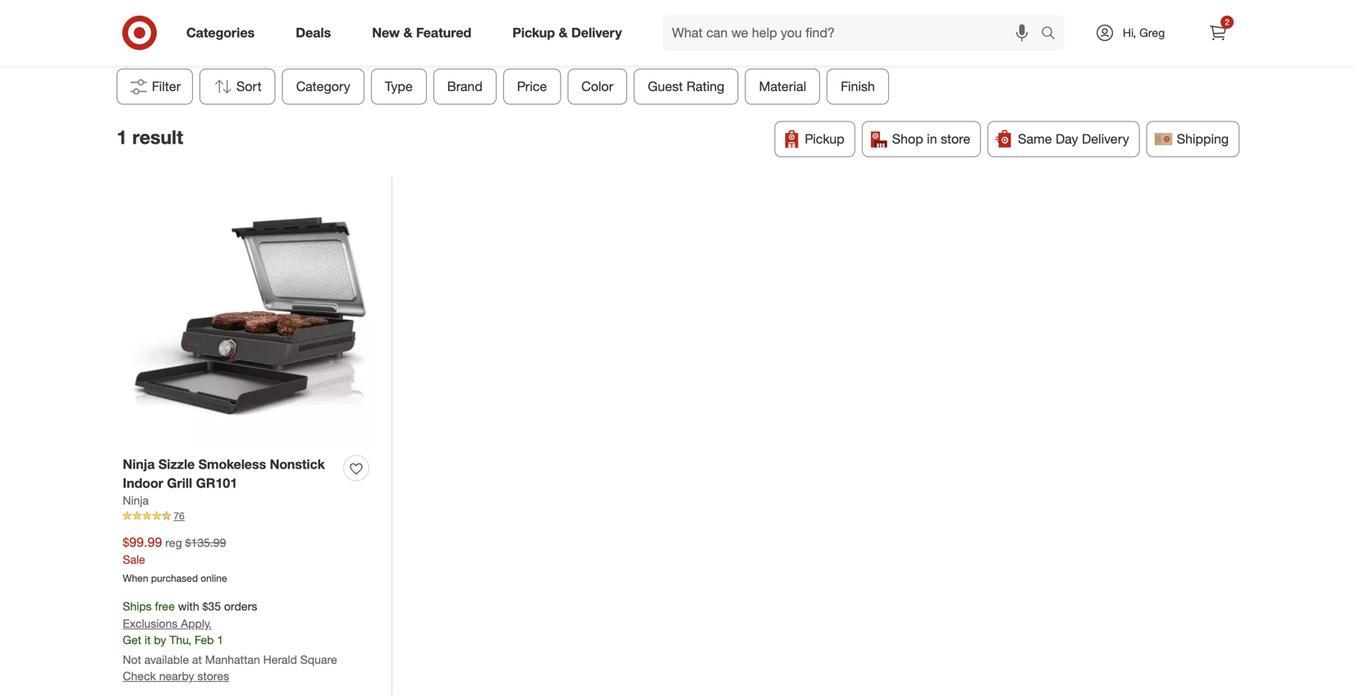 Task type: describe. For each thing, give the bounding box(es) containing it.
& for pickup
[[559, 25, 568, 41]]

hi,
[[1123, 25, 1136, 40]]

gr101
[[196, 475, 237, 491]]

finish button
[[827, 69, 889, 105]]

76 link
[[123, 509, 376, 524]]

apply.
[[181, 617, 212, 631]]

get
[[123, 633, 141, 647]]

result
[[132, 126, 183, 149]]

price
[[517, 78, 547, 94]]

finish
[[841, 78, 875, 94]]

ships
[[123, 599, 152, 614]]

pickup for pickup & delivery
[[513, 25, 555, 41]]

available
[[144, 653, 189, 667]]

filter
[[152, 78, 181, 94]]

sale
[[123, 553, 145, 567]]

orders
[[224, 599, 257, 614]]

hi, greg
[[1123, 25, 1165, 40]]

purchased
[[151, 572, 198, 585]]

ninja sizzle smokeless nonstick indoor grill gr101 link
[[123, 455, 337, 493]]

exclusions
[[123, 617, 178, 631]]

search button
[[1034, 15, 1073, 54]]

$99.99 reg $135.99 sale when purchased online
[[123, 534, 227, 585]]

delivery for pickup & delivery
[[571, 25, 622, 41]]

free
[[155, 599, 175, 614]]

at
[[192, 653, 202, 667]]

1 inside ships free with $35 orders exclusions apply. get it by thu, feb 1 not available at manhattan herald square check nearby stores
[[217, 633, 223, 647]]

nonstick
[[270, 457, 325, 473]]

deals
[[296, 25, 331, 41]]

sort button
[[200, 69, 276, 105]]

pickup for pickup
[[805, 131, 845, 147]]

shop in store
[[892, 131, 971, 147]]

it
[[145, 633, 151, 647]]

stores
[[197, 669, 229, 683]]

brand button
[[433, 69, 497, 105]]

& for new
[[404, 25, 413, 41]]

grill
[[167, 475, 192, 491]]

category button
[[282, 69, 364, 105]]

type
[[385, 78, 413, 94]]

$35
[[202, 599, 221, 614]]

smokeless
[[198, 457, 266, 473]]

pickup button
[[775, 121, 855, 157]]

feb
[[195, 633, 214, 647]]

What can we help you find? suggestions appear below search field
[[662, 15, 1045, 51]]

shop
[[892, 131, 923, 147]]

2 link
[[1200, 15, 1237, 51]]

same day delivery button
[[988, 121, 1140, 157]]

new & featured
[[372, 25, 472, 41]]

material button
[[745, 69, 821, 105]]

shipping button
[[1147, 121, 1240, 157]]

rating
[[687, 78, 725, 94]]

square
[[300, 653, 337, 667]]

shop in store button
[[862, 121, 981, 157]]



Task type: locate. For each thing, give the bounding box(es) containing it.
search
[[1034, 26, 1073, 42]]

color
[[582, 78, 613, 94]]

same
[[1018, 131, 1052, 147]]

check
[[123, 669, 156, 683]]

ninja link
[[123, 493, 149, 509]]

item
[[671, 32, 696, 48]]

1 & from the left
[[404, 25, 413, 41]]

new & featured link
[[358, 15, 492, 51]]

ninja sizzle smokeless nonstick indoor grill gr101
[[123, 457, 325, 491]]

1 left result
[[117, 126, 127, 149]]

1 horizontal spatial delivery
[[1082, 131, 1129, 147]]

brand
[[447, 78, 483, 94]]

not
[[123, 653, 141, 667]]

0 vertical spatial pickup
[[513, 25, 555, 41]]

& right new at top left
[[404, 25, 413, 41]]

delivery
[[571, 25, 622, 41], [1082, 131, 1129, 147]]

in
[[927, 131, 937, 147]]

guest rating button
[[634, 69, 739, 105]]

ninja inside ninja sizzle smokeless nonstick indoor grill gr101
[[123, 457, 155, 473]]

indoor
[[123, 475, 163, 491]]

day
[[1056, 131, 1078, 147]]

shipping
[[1177, 131, 1229, 147]]

pickup & delivery link
[[499, 15, 643, 51]]

sort
[[237, 78, 262, 94]]

store
[[941, 131, 971, 147]]

thu,
[[169, 633, 191, 647]]

&
[[404, 25, 413, 41], [559, 25, 568, 41]]

1
[[660, 32, 667, 48], [117, 126, 127, 149], [217, 633, 223, 647]]

category
[[296, 78, 350, 94]]

pickup inside pickup & delivery link
[[513, 25, 555, 41]]

new
[[372, 25, 400, 41]]

herald
[[263, 653, 297, 667]]

ninja down indoor
[[123, 494, 149, 508]]

delivery right day
[[1082, 131, 1129, 147]]

ninja
[[123, 457, 155, 473], [123, 494, 149, 508]]

filter button
[[117, 69, 193, 105]]

1 vertical spatial ninja
[[123, 494, 149, 508]]

greg
[[1140, 25, 1165, 40]]

manhattan
[[205, 653, 260, 667]]

2 horizontal spatial 1
[[660, 32, 667, 48]]

pickup down finish 'button' at right top
[[805, 131, 845, 147]]

1 result
[[117, 126, 183, 149]]

color button
[[568, 69, 627, 105]]

1 for 1 result
[[117, 126, 127, 149]]

guest
[[648, 78, 683, 94]]

guest rating
[[648, 78, 725, 94]]

ninja sizzle smokeless nonstick indoor grill gr101 image
[[123, 193, 376, 446], [123, 193, 376, 446]]

pickup up price
[[513, 25, 555, 41]]

1 item
[[660, 32, 696, 48]]

same day delivery
[[1018, 131, 1129, 147]]

ships free with $35 orders exclusions apply. get it by thu, feb 1 not available at manhattan herald square check nearby stores
[[123, 599, 337, 683]]

delivery up color on the left of page
[[571, 25, 622, 41]]

ninja for ninja
[[123, 494, 149, 508]]

type button
[[371, 69, 427, 105]]

deals link
[[282, 15, 352, 51]]

$99.99
[[123, 534, 162, 550]]

ninja for ninja sizzle smokeless nonstick indoor grill gr101
[[123, 457, 155, 473]]

exclusions apply. button
[[123, 616, 212, 632]]

0 vertical spatial ninja
[[123, 457, 155, 473]]

reg
[[165, 536, 182, 550]]

pickup inside pickup button
[[805, 131, 845, 147]]

categories link
[[172, 15, 275, 51]]

& up the price button
[[559, 25, 568, 41]]

1 horizontal spatial pickup
[[805, 131, 845, 147]]

0 horizontal spatial 1
[[117, 126, 127, 149]]

0 vertical spatial 1
[[660, 32, 667, 48]]

nearby
[[159, 669, 194, 683]]

2
[[1225, 17, 1230, 27]]

0 vertical spatial delivery
[[571, 25, 622, 41]]

0 horizontal spatial delivery
[[571, 25, 622, 41]]

1 for 1 item
[[660, 32, 667, 48]]

2 & from the left
[[559, 25, 568, 41]]

1 ninja from the top
[[123, 457, 155, 473]]

1 right feb
[[217, 633, 223, 647]]

material
[[759, 78, 807, 94]]

2 ninja from the top
[[123, 494, 149, 508]]

1 horizontal spatial &
[[559, 25, 568, 41]]

1 vertical spatial 1
[[117, 126, 127, 149]]

0 horizontal spatial &
[[404, 25, 413, 41]]

0 horizontal spatial pickup
[[513, 25, 555, 41]]

1 vertical spatial pickup
[[805, 131, 845, 147]]

ninja up indoor
[[123, 457, 155, 473]]

online
[[201, 572, 227, 585]]

76
[[174, 510, 185, 522]]

1 left item
[[660, 32, 667, 48]]

& inside 'link'
[[404, 25, 413, 41]]

featured
[[416, 25, 472, 41]]

delivery for same day delivery
[[1082, 131, 1129, 147]]

price button
[[503, 69, 561, 105]]

1 horizontal spatial 1
[[217, 633, 223, 647]]

pickup
[[513, 25, 555, 41], [805, 131, 845, 147]]

pickup & delivery
[[513, 25, 622, 41]]

1 vertical spatial delivery
[[1082, 131, 1129, 147]]

delivery inside button
[[1082, 131, 1129, 147]]

by
[[154, 633, 166, 647]]

with
[[178, 599, 199, 614]]

categories
[[186, 25, 255, 41]]

check nearby stores button
[[123, 668, 229, 685]]

when
[[123, 572, 148, 585]]

sizzle
[[158, 457, 195, 473]]

2 vertical spatial 1
[[217, 633, 223, 647]]

$135.99
[[185, 536, 226, 550]]



Task type: vqa. For each thing, say whether or not it's contained in the screenshot.
APPLY
no



